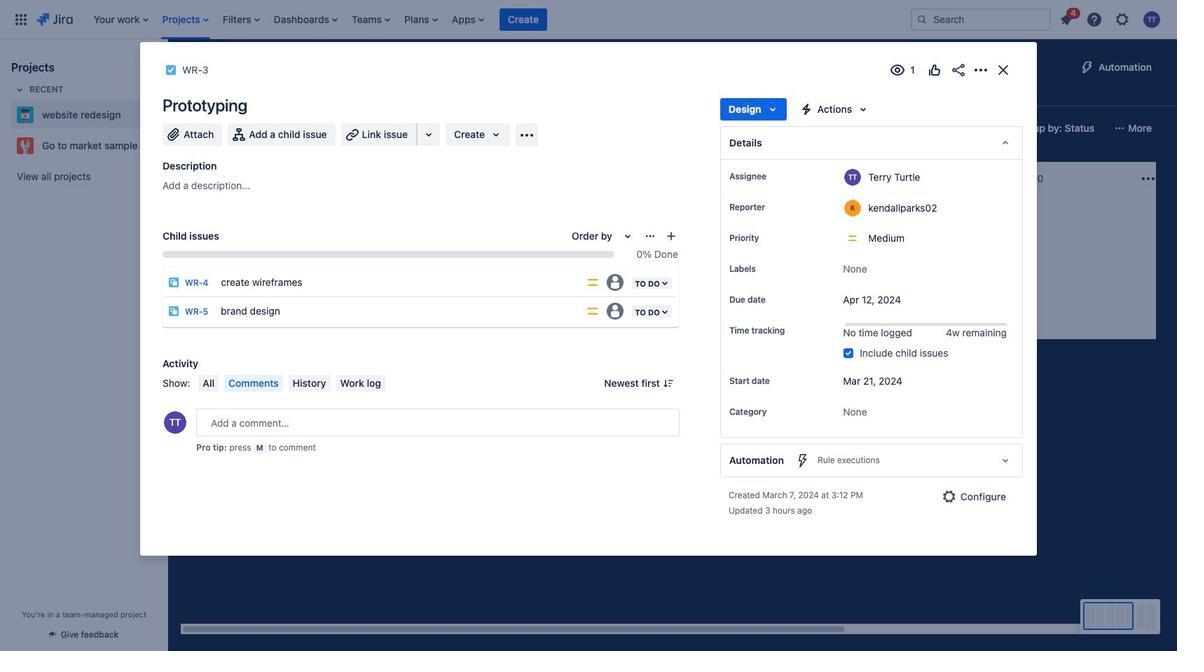 Task type: vqa. For each thing, say whether or not it's contained in the screenshot.
Dependency
no



Task type: describe. For each thing, give the bounding box(es) containing it.
show subtasks image
[[825, 280, 842, 297]]

medium image
[[547, 238, 558, 250]]

vote options: no one has voted for this issue yet. image
[[927, 62, 944, 79]]

task image for high image
[[198, 238, 209, 250]]

details element
[[721, 126, 1024, 160]]

priority: medium image for issue type: sub-task icon
[[586, 276, 600, 290]]

1 horizontal spatial list
[[1054, 5, 1169, 32]]

0 vertical spatial task image
[[165, 64, 177, 76]]

actions image
[[973, 62, 990, 79]]

issue actions image
[[645, 231, 656, 242]]

create child image
[[666, 231, 677, 242]]

Add a comment… field
[[196, 409, 680, 437]]

priority: medium image for issue type: sub-task image
[[586, 304, 600, 318]]

Search field
[[911, 8, 1052, 30]]

high image
[[349, 238, 360, 250]]

medium image
[[745, 275, 756, 286]]

1 horizontal spatial task image
[[395, 238, 407, 250]]

assignee pin to top. only you can see pinned fields. image
[[770, 171, 781, 182]]

due date pin to top. only you can see pinned fields. image
[[769, 294, 780, 306]]

close image
[[995, 62, 1012, 79]]

primary element
[[8, 0, 900, 39]]



Task type: locate. For each thing, give the bounding box(es) containing it.
Search board text field
[[186, 118, 293, 138]]

automation element
[[721, 444, 1024, 478]]

add people image
[[360, 120, 377, 137]]

link web pages and more image
[[421, 126, 437, 143]]

1 vertical spatial task image
[[395, 238, 407, 250]]

1 horizontal spatial task image
[[593, 275, 604, 286]]

1 vertical spatial task image
[[593, 275, 604, 286]]

tab
[[246, 81, 279, 107]]

issue type: sub-task image
[[168, 306, 179, 317]]

due date: 20 march 2024 image
[[596, 257, 607, 268], [596, 257, 607, 268]]

automation image
[[1080, 59, 1096, 76]]

1 vertical spatial priority: medium image
[[586, 304, 600, 318]]

terry turtle image
[[938, 255, 955, 272]]

jira image
[[36, 11, 73, 28], [36, 11, 73, 28]]

dialog
[[140, 42, 1038, 556]]

task image for medium image
[[593, 275, 604, 286]]

0 horizontal spatial list
[[87, 0, 900, 39]]

menu bar
[[196, 375, 388, 392]]

0 horizontal spatial task image
[[165, 64, 177, 76]]

search image
[[917, 14, 928, 25]]

more information about kendallparks02 image
[[845, 200, 862, 217]]

0 horizontal spatial task image
[[198, 238, 209, 250]]

task image left copy link to issue icon
[[165, 64, 177, 76]]

list
[[87, 0, 900, 39], [1054, 5, 1169, 32]]

labels pin to top. only you can see pinned fields. image
[[759, 264, 770, 275]]

tab list
[[177, 81, 936, 107]]

None search field
[[911, 8, 1052, 30]]

priority: medium image
[[586, 276, 600, 290], [586, 304, 600, 318]]

1 priority: medium image from the top
[[586, 276, 600, 290]]

2 priority: medium image from the top
[[586, 304, 600, 318]]

task image
[[165, 64, 177, 76], [395, 238, 407, 250]]

add app image
[[519, 127, 536, 143]]

reporter pin to top. only you can see pinned fields. image
[[768, 202, 779, 213]]

list item
[[90, 0, 153, 39], [158, 0, 213, 39], [219, 0, 264, 39], [270, 0, 342, 39], [348, 0, 395, 39], [448, 0, 489, 39], [1054, 5, 1081, 30], [499, 7, 548, 31], [400, 8, 442, 30]]

copy link to issue image
[[206, 64, 217, 75]]

collapse recent projects image
[[11, 81, 28, 98]]

task image right high image
[[395, 238, 407, 250]]

task image
[[198, 238, 209, 250], [593, 275, 604, 286]]

0 vertical spatial priority: medium image
[[586, 276, 600, 290]]

issue type: sub-task image
[[168, 277, 179, 288]]

0 vertical spatial task image
[[198, 238, 209, 250]]

banner
[[0, 0, 1178, 39]]

more information about terry turtle image
[[845, 169, 862, 186]]



